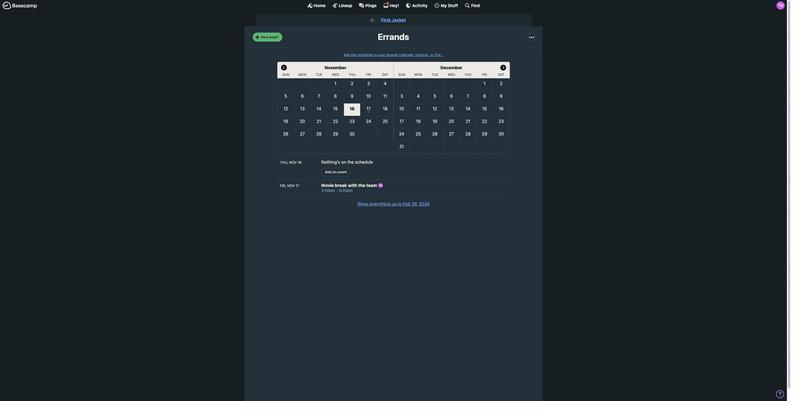 Task type: describe. For each thing, give the bounding box(es) containing it.
ical…
[[435, 53, 444, 57]]

sun for november
[[282, 73, 289, 77]]

1 horizontal spatial tyler black image
[[777, 1, 785, 10]]

show        everything      up to        feb 29, 2024 button
[[358, 201, 430, 208]]

switch accounts image
[[2, 1, 37, 10]]

nov for thu,
[[289, 161, 297, 165]]

event inside new event link
[[269, 35, 278, 39]]

show
[[358, 202, 368, 207]]

•
[[368, 110, 369, 114]]

break
[[335, 183, 347, 188]]

wed for november
[[332, 73, 339, 77]]

fri for november
[[366, 73, 371, 77]]

home link
[[307, 3, 326, 8]]

outlook,
[[415, 53, 429, 57]]

first jacket
[[381, 18, 406, 22]]

stuff
[[448, 3, 458, 8]]

thu,
[[280, 161, 288, 165]]

new event
[[261, 35, 278, 39]]

0 horizontal spatial tyler black image
[[378, 183, 383, 188]]

my stuff button
[[434, 3, 458, 8]]

add for add an event
[[325, 170, 332, 174]]

my stuff
[[441, 3, 458, 8]]

home
[[314, 3, 326, 8]]

lineup
[[339, 3, 352, 8]]

find
[[471, 3, 480, 8]]

1 vertical spatial schedule
[[355, 160, 373, 165]]

this
[[351, 53, 357, 57]]

sun for december
[[398, 73, 405, 77]]

or
[[430, 53, 434, 57]]

an
[[333, 170, 337, 174]]

29,
[[412, 202, 418, 207]]

to for schedule
[[374, 53, 377, 57]]

errands
[[378, 32, 409, 42]]

november
[[325, 65, 347, 70]]

fri, nov 17
[[280, 184, 299, 188]]

my
[[441, 3, 447, 8]]

fri for december
[[482, 73, 487, 77]]

nothing's
[[321, 160, 340, 165]]

nothing's on the schedule
[[321, 160, 373, 165]]

pings
[[365, 3, 377, 8]]

new
[[261, 35, 268, 39]]

movie
[[321, 183, 334, 188]]

thu for december
[[465, 73, 472, 77]]

team
[[366, 183, 377, 188]]

add an event link
[[321, 168, 351, 177]]

show        everything      up to        feb 29, 2024
[[358, 202, 430, 207]]

add this schedule to your google calendar, outlook, or ical… link
[[344, 53, 444, 57]]

2024
[[419, 202, 430, 207]]



Task type: vqa. For each thing, say whether or not it's contained in the screenshot.
First Jacket link
yes



Task type: locate. For each thing, give the bounding box(es) containing it.
feb
[[403, 202, 411, 207]]

1 vertical spatial nov
[[287, 184, 295, 188]]

1 tue from the left
[[316, 73, 322, 77]]

activity
[[412, 3, 428, 8]]

1 vertical spatial to
[[398, 202, 402, 207]]

0 vertical spatial schedule
[[358, 53, 373, 57]]

main element
[[0, 0, 787, 11]]

1 horizontal spatial to
[[398, 202, 402, 207]]

tue
[[316, 73, 322, 77], [432, 73, 438, 77]]

hey! button
[[383, 2, 399, 8]]

add
[[344, 53, 350, 57], [325, 170, 332, 174]]

up
[[392, 202, 397, 207]]

on
[[341, 160, 346, 165]]

0 horizontal spatial add
[[325, 170, 332, 174]]

0 vertical spatial the
[[347, 160, 354, 165]]

0 horizontal spatial tue
[[316, 73, 322, 77]]

2 tue from the left
[[432, 73, 438, 77]]

1 horizontal spatial sat
[[498, 73, 504, 77]]

16
[[298, 161, 302, 165]]

schedule
[[358, 53, 373, 57], [355, 160, 373, 165]]

wed
[[332, 73, 339, 77], [448, 73, 455, 77]]

0 vertical spatial nov
[[289, 161, 297, 165]]

tyler black image
[[777, 1, 785, 10], [378, 183, 383, 188]]

new event link
[[253, 33, 282, 42]]

1 horizontal spatial wed
[[448, 73, 455, 77]]

1 vertical spatial event
[[338, 170, 347, 174]]

activity link
[[406, 3, 428, 8]]

event inside add an event link
[[338, 170, 347, 174]]

the
[[347, 160, 354, 165], [358, 183, 365, 188]]

1 horizontal spatial thu
[[465, 73, 472, 77]]

0 horizontal spatial mon
[[299, 73, 306, 77]]

first
[[381, 18, 391, 22]]

add left the this
[[344, 53, 350, 57]]

calendar,
[[399, 53, 414, 57]]

everything
[[370, 202, 391, 207]]

the right the on
[[347, 160, 354, 165]]

jacket
[[392, 18, 406, 22]]

1 vertical spatial add
[[325, 170, 332, 174]]

mon
[[299, 73, 306, 77], [415, 73, 422, 77]]

2 wed from the left
[[448, 73, 455, 77]]

1 fri from the left
[[366, 73, 371, 77]]

nov left 16
[[289, 161, 297, 165]]

add for add this schedule to your google calendar, outlook, or ical…
[[344, 53, 350, 57]]

fri,
[[280, 184, 286, 188]]

sat for november
[[382, 73, 388, 77]]

0 horizontal spatial wed
[[332, 73, 339, 77]]

add this schedule to your google calendar, outlook, or ical…
[[344, 53, 444, 57]]

0 vertical spatial event
[[269, 35, 278, 39]]

2 sat from the left
[[498, 73, 504, 77]]

first jacket link
[[381, 18, 406, 22]]

sat for december
[[498, 73, 504, 77]]

1 horizontal spatial mon
[[415, 73, 422, 77]]

0 horizontal spatial sun
[[282, 73, 289, 77]]

2 mon from the left
[[415, 73, 422, 77]]

nov left "17"
[[287, 184, 295, 188]]

-
[[336, 188, 338, 193]]

1 horizontal spatial fri
[[482, 73, 487, 77]]

event right an
[[338, 170, 347, 174]]

schedule right the on
[[355, 160, 373, 165]]

0 horizontal spatial thu
[[349, 73, 356, 77]]

0 horizontal spatial sat
[[382, 73, 388, 77]]

hey!
[[390, 3, 399, 8]]

3:00pm
[[321, 188, 335, 193]]

to inside button
[[398, 202, 402, 207]]

5:00pm
[[339, 188, 353, 193]]

0 horizontal spatial to
[[374, 53, 377, 57]]

thu for november
[[349, 73, 356, 77]]

1 mon from the left
[[299, 73, 306, 77]]

thu
[[349, 73, 356, 77], [465, 73, 472, 77]]

2 sun from the left
[[398, 73, 405, 77]]

sun
[[282, 73, 289, 77], [398, 73, 405, 77]]

1 horizontal spatial add
[[344, 53, 350, 57]]

1 horizontal spatial tue
[[432, 73, 438, 77]]

mon for december
[[415, 73, 422, 77]]

1 horizontal spatial the
[[358, 183, 365, 188]]

3:00pm     -     5:00pm
[[321, 188, 353, 193]]

to for up
[[398, 202, 402, 207]]

to right the up
[[398, 202, 402, 207]]

lineup link
[[332, 3, 352, 8]]

thu, nov 16
[[280, 161, 302, 165]]

the right with
[[358, 183, 365, 188]]

1 vertical spatial tyler black image
[[378, 183, 383, 188]]

find button
[[465, 3, 480, 8]]

2 fri from the left
[[482, 73, 487, 77]]

fri
[[366, 73, 371, 77], [482, 73, 487, 77]]

wed down december
[[448, 73, 455, 77]]

0 vertical spatial to
[[374, 53, 377, 57]]

1 sun from the left
[[282, 73, 289, 77]]

tue for december
[[432, 73, 438, 77]]

nov for fri,
[[287, 184, 295, 188]]

wed for december
[[448, 73, 455, 77]]

wed down november
[[332, 73, 339, 77]]

1 sat from the left
[[382, 73, 388, 77]]

google
[[386, 53, 398, 57]]

2 thu from the left
[[465, 73, 472, 77]]

1 thu from the left
[[349, 73, 356, 77]]

event right new
[[269, 35, 278, 39]]

add left an
[[325, 170, 332, 174]]

to
[[374, 53, 377, 57], [398, 202, 402, 207]]

17
[[296, 184, 299, 188]]

sat
[[382, 73, 388, 77], [498, 73, 504, 77]]

schedule right the this
[[358, 53, 373, 57]]

with
[[348, 183, 357, 188]]

0 vertical spatial add
[[344, 53, 350, 57]]

mon for november
[[299, 73, 306, 77]]

0 horizontal spatial event
[[269, 35, 278, 39]]

pings button
[[359, 3, 377, 8]]

1 wed from the left
[[332, 73, 339, 77]]

0 horizontal spatial fri
[[366, 73, 371, 77]]

your
[[378, 53, 385, 57]]

nov
[[289, 161, 297, 165], [287, 184, 295, 188]]

december
[[441, 65, 463, 70]]

1 vertical spatial the
[[358, 183, 365, 188]]

event
[[269, 35, 278, 39], [338, 170, 347, 174]]

tue for november
[[316, 73, 322, 77]]

to left your
[[374, 53, 377, 57]]

1 horizontal spatial event
[[338, 170, 347, 174]]

1 horizontal spatial sun
[[398, 73, 405, 77]]

movie break with the team
[[321, 183, 378, 188]]

0 vertical spatial tyler black image
[[777, 1, 785, 10]]

add an event
[[325, 170, 347, 174]]

0 horizontal spatial the
[[347, 160, 354, 165]]



